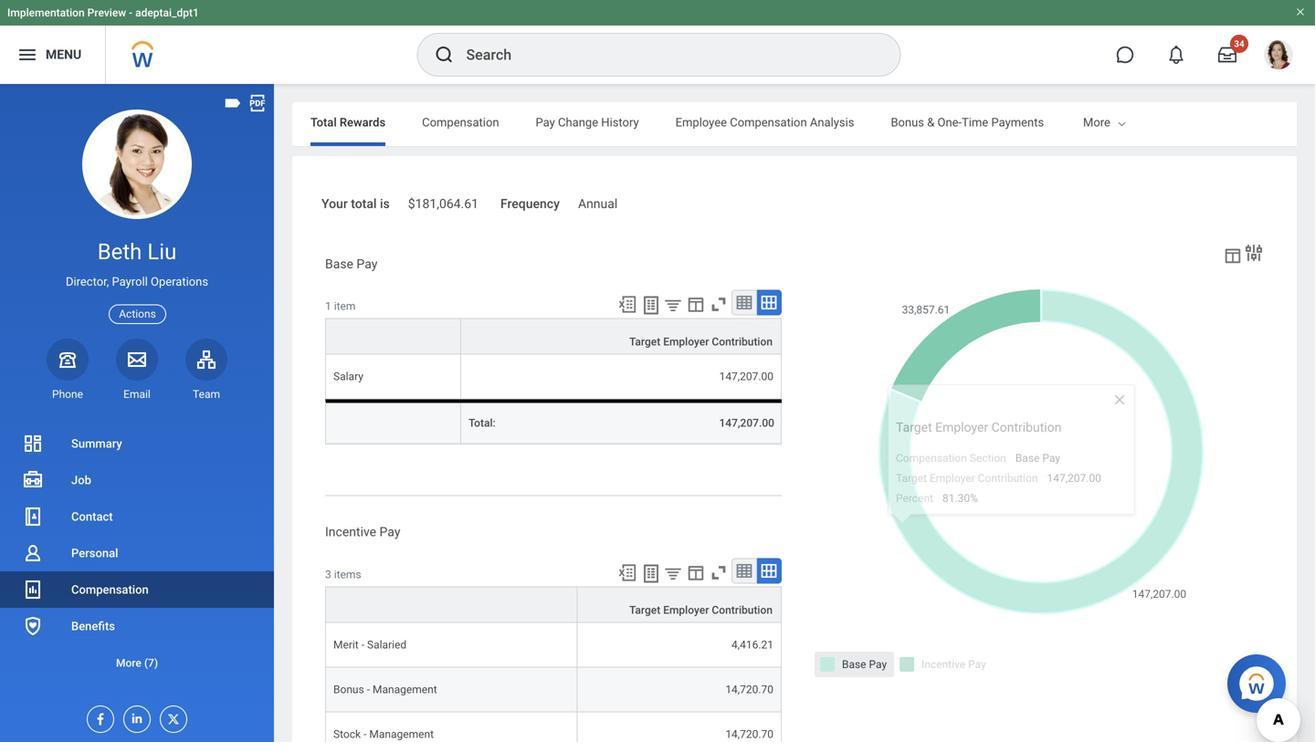 Task type: vqa. For each thing, say whether or not it's contained in the screenshot.
"phone" icon
yes



Task type: locate. For each thing, give the bounding box(es) containing it.
stock - management
[[334, 729, 434, 742]]

$181,064.61
[[408, 196, 479, 212]]

2 fullscreen image from the top
[[709, 563, 729, 583]]

2 row from the top
[[325, 400, 782, 445]]

row containing salary
[[325, 355, 782, 400]]

4,416.21
[[732, 639, 774, 652]]

bonus - management
[[334, 684, 437, 697]]

target employer contribution up section
[[896, 420, 1062, 435]]

0 vertical spatial bonus
[[891, 116, 925, 129]]

compensation
[[422, 116, 499, 129], [730, 116, 807, 129], [896, 452, 968, 465], [71, 583, 149, 597]]

base
[[325, 257, 354, 272], [1016, 452, 1040, 465]]

percent
[[896, 493, 934, 505]]

1 vertical spatial expand table image
[[760, 562, 779, 581]]

0 vertical spatial management
[[373, 684, 437, 697]]

target employer contribution for incentive pay
[[630, 604, 773, 617]]

fullscreen image for base pay
[[709, 295, 729, 315]]

0 horizontal spatial bonus
[[334, 684, 364, 697]]

1 vertical spatial fullscreen image
[[709, 563, 729, 583]]

1 toolbar from the top
[[610, 290, 782, 319]]

0 vertical spatial 147,207.00
[[720, 371, 774, 383]]

more for more (7)
[[116, 657, 141, 670]]

select to filter grid data image
[[663, 296, 684, 315]]

view worker - table image
[[1224, 246, 1244, 266]]

bonus inside row
[[334, 684, 364, 697]]

total
[[351, 196, 377, 212]]

row containing stock - management
[[325, 713, 782, 743]]

salary
[[334, 371, 364, 383]]

employer up section
[[936, 420, 989, 435]]

expand table image right click to view/edit grid preferences image
[[760, 562, 779, 581]]

target employer contribution button for base pay
[[462, 319, 781, 354]]

- right the preview
[[129, 6, 133, 19]]

table image right click to view/edit grid preferences image
[[736, 562, 754, 581]]

close environment banner image
[[1296, 6, 1307, 17]]

1 vertical spatial more
[[116, 657, 141, 670]]

1 vertical spatial 14,720.70
[[726, 729, 774, 742]]

1 table image from the top
[[736, 294, 754, 312]]

liu
[[147, 239, 177, 265]]

target employer contribution down click to view/edit grid preferences image
[[630, 604, 773, 617]]

click to view/edit grid preferences image
[[686, 295, 706, 315]]

bonus & one-time payments
[[891, 116, 1045, 129]]

147,207.00
[[720, 371, 774, 383], [720, 417, 775, 430], [1048, 472, 1102, 485]]

list
[[0, 426, 274, 682]]

more inside dropdown button
[[116, 657, 141, 670]]

147,207.00 inside compensation section base pay target employer contribution 147,207.00 percent 81.30%
[[1048, 472, 1102, 485]]

compensation left "analysis"
[[730, 116, 807, 129]]

expand table image for base pay
[[760, 294, 779, 312]]

0 horizontal spatial more
[[116, 657, 141, 670]]

row containing merit - salaried
[[325, 624, 782, 668]]

1 vertical spatial management
[[370, 729, 434, 742]]

phone button
[[47, 339, 89, 402]]

- right 'stock'
[[364, 729, 367, 742]]

14,720.70 for stock - management
[[726, 729, 774, 742]]

more for more
[[1084, 116, 1111, 129]]

employee compensation analysis
[[676, 116, 855, 129]]

1 horizontal spatial base
[[1016, 452, 1040, 465]]

tag image
[[223, 93, 243, 113]]

- inside menu banner
[[129, 6, 133, 19]]

reimbursable allowance plan activity
[[1081, 116, 1280, 129]]

history
[[602, 116, 639, 129]]

actions button
[[109, 305, 166, 324]]

employer up 81.30%
[[930, 472, 976, 485]]

compensation up percent
[[896, 452, 968, 465]]

fullscreen image right click to view/edit grid preferences image
[[709, 563, 729, 583]]

mail image
[[126, 349, 148, 371]]

target employer contribution down click to view/edit grid preferences icon in the right of the page
[[630, 336, 773, 349]]

cell
[[325, 400, 462, 445]]

total
[[311, 116, 337, 129]]

- for stock
[[364, 729, 367, 742]]

beth liu
[[97, 239, 177, 265]]

incentive pay
[[325, 525, 401, 540]]

employee
[[676, 116, 727, 129]]

table image
[[736, 294, 754, 312], [736, 562, 754, 581]]

1 horizontal spatial more
[[1084, 116, 1111, 129]]

target employer contribution row
[[325, 319, 782, 355], [325, 587, 782, 624]]

director,
[[66, 275, 109, 289]]

view team image
[[196, 349, 217, 371]]

preview
[[87, 6, 126, 19]]

pay
[[536, 116, 555, 129], [357, 257, 378, 272], [1043, 452, 1061, 465], [380, 525, 401, 540]]

2 expand table image from the top
[[760, 562, 779, 581]]

menu button
[[0, 26, 105, 84]]

management down bonus - management
[[370, 729, 434, 742]]

more right payments
[[1084, 116, 1111, 129]]

bonus left &
[[891, 116, 925, 129]]

fullscreen image right click to view/edit grid preferences icon in the right of the page
[[709, 295, 729, 315]]

compensation down personal
[[71, 583, 149, 597]]

- down merit - salaried
[[367, 684, 370, 697]]

plan
[[1214, 116, 1238, 129]]

0 vertical spatial target employer contribution button
[[462, 319, 781, 354]]

employer down click to view/edit grid preferences image
[[664, 604, 709, 617]]

phone
[[52, 388, 83, 401]]

bonus for bonus - management
[[334, 684, 364, 697]]

more
[[1084, 116, 1111, 129], [116, 657, 141, 670]]

1 horizontal spatial bonus
[[891, 116, 925, 129]]

2 target employer contribution row from the top
[[325, 587, 782, 624]]

expand table image
[[760, 294, 779, 312], [760, 562, 779, 581]]

tab list containing total rewards
[[292, 102, 1298, 146]]

0 vertical spatial more
[[1084, 116, 1111, 129]]

team beth liu element
[[186, 387, 228, 402]]

0 vertical spatial toolbar
[[610, 290, 782, 319]]

management
[[373, 684, 437, 697], [370, 729, 434, 742]]

0 vertical spatial target employer contribution row
[[325, 319, 782, 355]]

total:
[[469, 417, 496, 430]]

phone beth liu element
[[47, 387, 89, 402]]

bonus
[[891, 116, 925, 129], [334, 684, 364, 697]]

your
[[322, 196, 348, 212]]

tab list
[[292, 102, 1298, 146]]

team link
[[186, 339, 228, 402]]

1 expand table image from the top
[[760, 294, 779, 312]]

2 toolbar from the top
[[610, 559, 782, 587]]

export to excel image for base pay
[[618, 295, 638, 315]]

1 export to excel image from the top
[[618, 295, 638, 315]]

table image right click to view/edit grid preferences icon in the right of the page
[[736, 294, 754, 312]]

fullscreen image for incentive pay
[[709, 563, 729, 583]]

more (7)
[[116, 657, 158, 670]]

1 row from the top
[[325, 355, 782, 400]]

export to excel image left export to worksheets image
[[618, 295, 638, 315]]

1 target employer contribution row from the top
[[325, 319, 782, 355]]

export to worksheets image
[[641, 295, 663, 317]]

more (7) button
[[0, 653, 274, 675]]

fullscreen image
[[709, 295, 729, 315], [709, 563, 729, 583]]

5 row from the top
[[325, 713, 782, 743]]

contact link
[[0, 499, 274, 535]]

pay left change
[[536, 116, 555, 129]]

facebook image
[[88, 707, 108, 727]]

0 vertical spatial fullscreen image
[[709, 295, 729, 315]]

configure and view chart data image
[[1244, 242, 1266, 264]]

payments
[[992, 116, 1045, 129]]

one-
[[938, 116, 962, 129]]

employer down click to view/edit grid preferences icon in the right of the page
[[664, 336, 709, 349]]

1 14,720.70 from the top
[[726, 684, 774, 697]]

4 row from the top
[[325, 668, 782, 713]]

1 vertical spatial toolbar
[[610, 559, 782, 587]]

pay right section
[[1043, 452, 1061, 465]]

2 export to excel image from the top
[[618, 563, 638, 583]]

0 vertical spatial target employer contribution
[[630, 336, 773, 349]]

personal
[[71, 547, 118, 561]]

0 vertical spatial expand table image
[[760, 294, 779, 312]]

benefits
[[71, 620, 115, 634]]

34 button
[[1208, 35, 1249, 75]]

1 vertical spatial export to excel image
[[618, 563, 638, 583]]

0 vertical spatial 14,720.70
[[726, 684, 774, 697]]

expand table image right click to view/edit grid preferences icon in the right of the page
[[760, 294, 779, 312]]

2 vertical spatial 147,207.00
[[1048, 472, 1102, 485]]

target employer contribution button down select to filter grid data icon
[[578, 588, 781, 623]]

1 vertical spatial bonus
[[334, 684, 364, 697]]

table image for base pay
[[736, 294, 754, 312]]

target employer contribution row for incentive pay
[[325, 587, 782, 624]]

salaried
[[367, 639, 407, 652]]

pay down total
[[357, 257, 378, 272]]

2 table image from the top
[[736, 562, 754, 581]]

toolbar
[[610, 290, 782, 319], [610, 559, 782, 587]]

2 vertical spatial target employer contribution
[[630, 604, 773, 617]]

compensation section base pay target employer contribution 147,207.00 percent 81.30%
[[896, 452, 1102, 505]]

row
[[325, 355, 782, 400], [325, 400, 782, 445], [325, 624, 782, 668], [325, 668, 782, 713], [325, 713, 782, 743]]

target
[[630, 336, 661, 349], [896, 420, 933, 435], [896, 472, 928, 485], [630, 604, 661, 617]]

bonus up 'stock'
[[334, 684, 364, 697]]

employer
[[664, 336, 709, 349], [936, 420, 989, 435], [930, 472, 976, 485], [664, 604, 709, 617]]

export to worksheets image
[[641, 563, 663, 585]]

pay right the incentive
[[380, 525, 401, 540]]

1 vertical spatial target employer contribution
[[896, 420, 1062, 435]]

1 vertical spatial target employer contribution button
[[578, 588, 781, 623]]

more left '(7)'
[[116, 657, 141, 670]]

contribution
[[712, 336, 773, 349], [992, 420, 1062, 435], [978, 472, 1039, 485], [712, 604, 773, 617]]

target employer contribution button
[[462, 319, 781, 354], [578, 588, 781, 623]]

stock
[[334, 729, 361, 742]]

base pay
[[325, 257, 378, 272]]

base right section
[[1016, 452, 1040, 465]]

1 vertical spatial 147,207.00
[[720, 417, 775, 430]]

1 vertical spatial base
[[1016, 452, 1040, 465]]

section
[[970, 452, 1007, 465]]

expand table image for incentive pay
[[760, 562, 779, 581]]

menu
[[46, 47, 82, 62]]

export to excel image
[[618, 295, 638, 315], [618, 563, 638, 583]]

management down the salaried
[[373, 684, 437, 697]]

justify image
[[16, 44, 38, 66]]

target employer contribution row for base pay
[[325, 319, 782, 355]]

2 14,720.70 from the top
[[726, 729, 774, 742]]

1 vertical spatial table image
[[736, 562, 754, 581]]

target employer contribution
[[630, 336, 773, 349], [896, 420, 1062, 435], [630, 604, 773, 617]]

payroll
[[112, 275, 148, 289]]

notifications large image
[[1168, 46, 1186, 64]]

target employer contribution inside tooltip
[[896, 420, 1062, 435]]

0 vertical spatial export to excel image
[[618, 295, 638, 315]]

-
[[129, 6, 133, 19], [362, 639, 365, 652], [367, 684, 370, 697], [364, 729, 367, 742]]

- for merit
[[362, 639, 365, 652]]

item
[[334, 300, 356, 313]]

bonus inside tab list
[[891, 116, 925, 129]]

1 vertical spatial target employer contribution row
[[325, 587, 782, 624]]

target employer contribution tooltip
[[888, 385, 1136, 534]]

compensation inside navigation pane region
[[71, 583, 149, 597]]

implementation preview -   adeptai_dpt1
[[7, 6, 199, 19]]

compensation image
[[22, 579, 44, 601]]

3 row from the top
[[325, 624, 782, 668]]

export to excel image left export to worksheets icon
[[618, 563, 638, 583]]

1 fullscreen image from the top
[[709, 295, 729, 315]]

0 vertical spatial table image
[[736, 294, 754, 312]]

81.30%
[[943, 493, 979, 505]]

target employer contribution button down export to worksheets image
[[462, 319, 781, 354]]

14,720.70
[[726, 684, 774, 697], [726, 729, 774, 742]]

- right merit
[[362, 639, 365, 652]]

base up 1 item
[[325, 257, 354, 272]]

contact image
[[22, 506, 44, 528]]

0 vertical spatial base
[[325, 257, 354, 272]]

change
[[558, 116, 599, 129]]

- for bonus
[[367, 684, 370, 697]]

14,720.70 for bonus - management
[[726, 684, 774, 697]]

phone image
[[55, 349, 80, 371]]



Task type: describe. For each thing, give the bounding box(es) containing it.
job image
[[22, 470, 44, 492]]

147,207.00 for total:
[[720, 417, 775, 430]]

your total is
[[322, 196, 390, 212]]

menu banner
[[0, 0, 1316, 84]]

actions
[[119, 308, 156, 321]]

job
[[71, 474, 91, 488]]

Search Workday  search field
[[467, 35, 863, 75]]

pay change history
[[536, 116, 639, 129]]

employer inside compensation section base pay target employer contribution 147,207.00 percent 81.30%
[[930, 472, 976, 485]]

list containing summary
[[0, 426, 274, 682]]

profile logan mcneil image
[[1265, 40, 1294, 73]]

0 horizontal spatial base
[[325, 257, 354, 272]]

merit
[[334, 639, 359, 652]]

34
[[1235, 38, 1245, 49]]

summary
[[71, 437, 122, 451]]

toolbar for base pay
[[610, 290, 782, 319]]

frequency
[[501, 196, 560, 212]]

director, payroll operations
[[66, 275, 208, 289]]

your total is element
[[408, 186, 479, 213]]

compensation link
[[0, 572, 274, 609]]

(7)
[[144, 657, 158, 670]]

email
[[124, 388, 151, 401]]

toolbar for incentive pay
[[610, 559, 782, 587]]

linkedin image
[[124, 707, 144, 726]]

incentive
[[325, 525, 377, 540]]

email beth liu element
[[116, 387, 158, 402]]

compensation inside compensation section base pay target employer contribution 147,207.00 percent 81.30%
[[896, 452, 968, 465]]

benefits link
[[0, 609, 274, 645]]

export to excel image for incentive pay
[[618, 563, 638, 583]]

view printable version (pdf) image
[[248, 93, 268, 113]]

1 item
[[325, 300, 356, 313]]

x image
[[161, 707, 181, 727]]

close image
[[1113, 393, 1128, 408]]

row containing bonus - management
[[325, 668, 782, 713]]

activity
[[1241, 116, 1280, 129]]

analysis
[[810, 116, 855, 129]]

table image for incentive pay
[[736, 562, 754, 581]]

pay inside tab list
[[536, 116, 555, 129]]

annual
[[578, 196, 618, 212]]

base inside compensation section base pay target employer contribution 147,207.00 percent 81.30%
[[1016, 452, 1040, 465]]

&
[[928, 116, 935, 129]]

team
[[193, 388, 220, 401]]

more (7) button
[[0, 645, 274, 682]]

target employer contribution button for incentive pay
[[578, 588, 781, 623]]

contribution inside compensation section base pay target employer contribution 147,207.00 percent 81.30%
[[978, 472, 1039, 485]]

frequency element
[[578, 186, 618, 213]]

summary image
[[22, 433, 44, 455]]

time
[[962, 116, 989, 129]]

rewards
[[340, 116, 386, 129]]

navigation pane region
[[0, 84, 274, 743]]

management for bonus - management
[[373, 684, 437, 697]]

pay inside compensation section base pay target employer contribution 147,207.00 percent 81.30%
[[1043, 452, 1061, 465]]

compensation down search icon
[[422, 116, 499, 129]]

3
[[325, 569, 331, 582]]

items
[[334, 569, 362, 582]]

operations
[[151, 275, 208, 289]]

personal link
[[0, 535, 274, 572]]

row containing total:
[[325, 400, 782, 445]]

benefits image
[[22, 616, 44, 638]]

target inside compensation section base pay target employer contribution 147,207.00 percent 81.30%
[[896, 472, 928, 485]]

147,207.00 for salary
[[720, 371, 774, 383]]

adeptai_dpt1
[[135, 6, 199, 19]]

inbox large image
[[1219, 46, 1237, 64]]

select to filter grid data image
[[663, 564, 684, 583]]

target employer contribution for base pay
[[630, 336, 773, 349]]

personal image
[[22, 543, 44, 565]]

merit - salaried
[[334, 639, 407, 652]]

implementation
[[7, 6, 85, 19]]

search image
[[434, 44, 456, 66]]

summary link
[[0, 426, 274, 462]]

is
[[380, 196, 390, 212]]

beth
[[97, 239, 142, 265]]

contact
[[71, 510, 113, 524]]

management for stock - management
[[370, 729, 434, 742]]

reimbursable
[[1081, 116, 1154, 129]]

email button
[[116, 339, 158, 402]]

total rewards
[[311, 116, 386, 129]]

allowance
[[1157, 116, 1211, 129]]

job link
[[0, 462, 274, 499]]

bonus for bonus & one-time payments
[[891, 116, 925, 129]]

click to view/edit grid preferences image
[[686, 563, 706, 583]]

3 items
[[325, 569, 362, 582]]

1
[[325, 300, 331, 313]]



